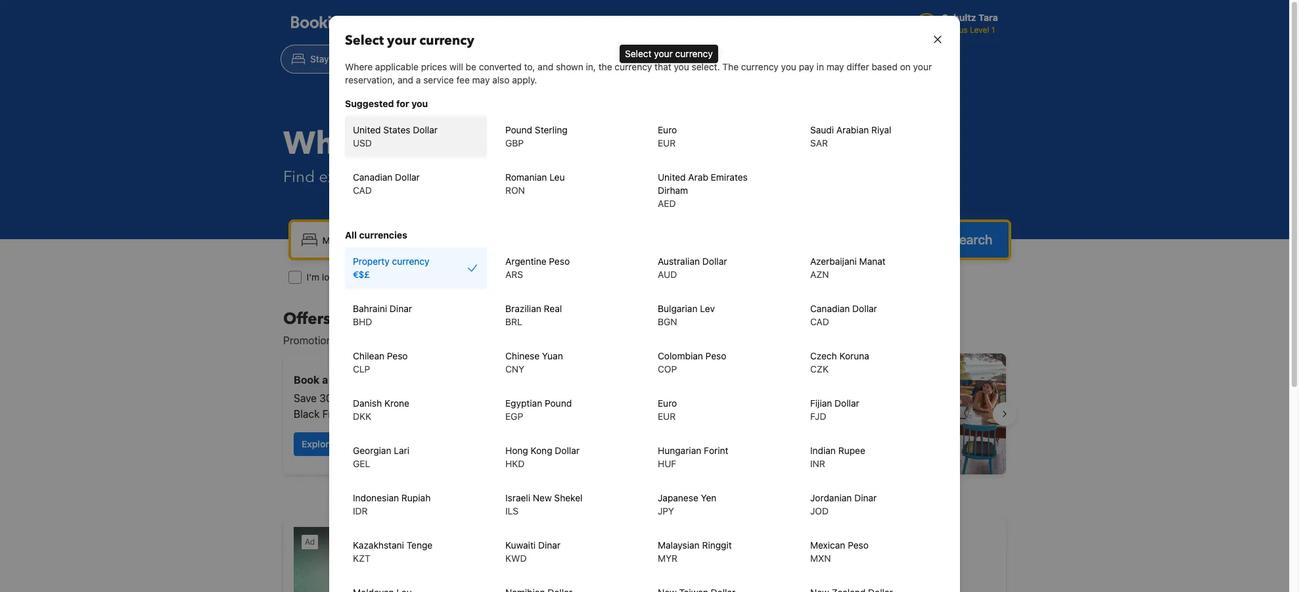 Task type: locate. For each thing, give the bounding box(es) containing it.
euro for sterling
[[658, 124, 677, 135]]

deals down 'bhd'
[[343, 335, 369, 346]]

where up exclusive
[[283, 122, 385, 166]]

sterling
[[535, 124, 568, 135]]

0 vertical spatial euro eur
[[658, 124, 677, 149]]

stay inside book a stay you won't forget save 30% or more on stays with black friday deals
[[331, 374, 353, 386]]

a left service
[[416, 74, 421, 85]]

0 horizontal spatial i'm
[[307, 272, 320, 283]]

on down won't at the bottom left of the page
[[384, 393, 396, 404]]

united up dirham
[[658, 172, 686, 183]]

1 horizontal spatial select
[[625, 48, 652, 59]]

0 vertical spatial in
[[817, 61, 824, 72]]

0 vertical spatial €$£
[[660, 18, 679, 30]]

1 horizontal spatial €$£
[[660, 18, 679, 30]]

0 vertical spatial eur
[[658, 137, 676, 149]]

0 vertical spatial find
[[283, 166, 315, 188]]

may down be
[[472, 74, 490, 85]]

dinar inside jordanian dinar jod
[[855, 492, 877, 504]]

pound right "egyptian"
[[545, 398, 572, 409]]

peso inside mexican peso mxn
[[848, 540, 869, 551]]

1 vertical spatial euro eur
[[658, 398, 677, 422]]

explore deals
[[302, 439, 360, 450]]

canadian down usd
[[353, 172, 393, 183]]

1 euro eur from the top
[[658, 124, 677, 149]]

dirham
[[658, 185, 689, 196]]

0 vertical spatial euro
[[658, 124, 677, 135]]

united inside united arab emirates dirham aed
[[658, 172, 686, 183]]

indonesian rupiah idr
[[353, 492, 431, 517]]

fijian dollar fjd
[[811, 398, 860, 422]]

dollar up flights at the top of the page
[[703, 256, 728, 267]]

looking down australian
[[655, 272, 686, 283]]

1 looking from the left
[[322, 272, 353, 283]]

or right home
[[435, 272, 444, 283]]

for for i'm looking for an entire home or apartment
[[355, 272, 367, 283]]

all
[[345, 229, 357, 241]]

you inside book a stay you won't forget save 30% or more on stays with black friday deals
[[355, 374, 374, 386]]

deals inside offers promotions, deals and special offers for you
[[343, 335, 369, 346]]

1 i'm from the left
[[307, 272, 320, 283]]

1 vertical spatial on
[[384, 393, 396, 404]]

0 horizontal spatial and
[[372, 335, 389, 346]]

canadian dollar cad up koruna
[[811, 303, 878, 327]]

0 horizontal spatial select
[[345, 32, 384, 49]]

select your currency up flights
[[345, 32, 475, 49]]

a left forint
[[690, 446, 695, 458]]

reduced
[[757, 400, 796, 412]]

in right pay
[[817, 61, 824, 72]]

1 horizontal spatial the
[[634, 166, 657, 188]]

1 vertical spatial canadian dollar cad
[[811, 303, 878, 327]]

danish
[[353, 398, 382, 409]]

united inside united states dollar usd
[[353, 124, 381, 135]]

0 horizontal spatial select your currency
[[345, 32, 475, 49]]

1 horizontal spatial may
[[827, 61, 845, 72]]

select up 'where applicable prices will be converted to, and shown in, the currency that you select. the currency you pay in may differ based on your reservation, and a service fee may also apply.'
[[625, 48, 652, 59]]

apartment
[[447, 272, 490, 283]]

for up states
[[396, 98, 409, 109]]

special
[[392, 335, 426, 346]]

on
[[901, 61, 911, 72], [384, 393, 396, 404]]

find a stay
[[669, 446, 716, 458]]

0 horizontal spatial united
[[353, 124, 381, 135]]

1 horizontal spatial or
[[435, 272, 444, 283]]

1 horizontal spatial i'm
[[519, 272, 532, 283]]

in left every on the top
[[504, 166, 517, 188]]

1 horizontal spatial on
[[901, 61, 911, 72]]

a right book
[[322, 374, 328, 386]]

euro up world!
[[658, 124, 677, 135]]

2 horizontal spatial dinar
[[855, 492, 877, 504]]

+
[[475, 53, 481, 64]]

1 vertical spatial dinar
[[855, 492, 877, 504]]

will
[[450, 61, 463, 72]]

on right based
[[901, 61, 911, 72]]

1 vertical spatial cad
[[811, 316, 830, 327]]

you down service
[[412, 98, 428, 109]]

peso up i'm travelling for work
[[549, 256, 570, 267]]

egp
[[506, 411, 524, 422]]

1 horizontal spatial united
[[658, 172, 686, 183]]

0 horizontal spatial on
[[384, 393, 396, 404]]

mexican
[[811, 540, 846, 551]]

manat
[[860, 256, 886, 267]]

dinar inside kuwaiti dinar kwd
[[538, 540, 561, 551]]

peso up longest
[[706, 350, 727, 362]]

1 vertical spatial deals
[[337, 439, 360, 450]]

0 vertical spatial or
[[435, 272, 444, 283]]

indian
[[811, 445, 836, 456]]

browse
[[661, 385, 696, 396]]

1 vertical spatial eur
[[658, 411, 676, 422]]

united for dirham
[[658, 172, 686, 183]]

1 horizontal spatial pound
[[545, 398, 572, 409]]

dollar
[[413, 124, 438, 135], [395, 172, 420, 183], [703, 256, 728, 267], [853, 303, 878, 314], [835, 398, 860, 409], [555, 445, 580, 456]]

czech koruna czk
[[811, 350, 870, 375]]

peso right mexican
[[848, 540, 869, 551]]

azn
[[811, 269, 830, 280]]

your up that
[[654, 48, 673, 59]]

stay for find
[[697, 446, 716, 458]]

pound up gbp
[[506, 124, 533, 135]]

1 euro from the top
[[658, 124, 677, 135]]

take your longest holiday yet browse properties offering long- term stays, many at reduced monthly rates.
[[661, 366, 815, 428]]

1 horizontal spatial dinar
[[538, 540, 561, 551]]

your down colombian
[[687, 366, 710, 378]]

dollar inside the australian dollar aud
[[703, 256, 728, 267]]

for right offers
[[459, 335, 472, 346]]

a inside book a stay you won't forget save 30% or more on stays with black friday deals
[[322, 374, 328, 386]]

looking for i'm
[[655, 272, 686, 283]]

dinar inside bahraini dinar bhd
[[390, 303, 412, 314]]

i'm for i'm looking for an entire home or apartment
[[307, 272, 320, 283]]

euro eur down browse
[[658, 398, 677, 422]]

united
[[353, 124, 381, 135], [658, 172, 686, 183]]

looking left an
[[322, 272, 353, 283]]

list
[[811, 18, 829, 30]]

2 euro from the top
[[658, 398, 677, 409]]

0 vertical spatial the
[[599, 61, 613, 72]]

0 horizontal spatial canadian dollar cad
[[353, 172, 420, 196]]

every
[[521, 166, 560, 188]]

schultz?
[[517, 122, 645, 166]]

2 eur from the top
[[658, 411, 676, 422]]

1 horizontal spatial looking
[[655, 272, 686, 283]]

€$£
[[660, 18, 679, 30], [353, 269, 370, 280]]

czech
[[811, 350, 837, 362]]

where inside 'where applicable prices will be converted to, and shown in, the currency that you select. the currency you pay in may differ based on your reservation, and a service fee may also apply.'
[[345, 61, 373, 72]]

advertisement region
[[283, 517, 1007, 592]]

the right in,
[[599, 61, 613, 72]]

i'm up offers
[[307, 272, 320, 283]]

or
[[435, 272, 444, 283], [345, 393, 355, 404]]

1 vertical spatial united
[[658, 172, 686, 183]]

your inside take your longest holiday yet browse properties offering long- term stays, many at reduced monthly rates.
[[687, 366, 710, 378]]

kwd
[[506, 553, 527, 564]]

dinar right bahraini
[[390, 303, 412, 314]]

1 vertical spatial or
[[345, 393, 355, 404]]

the right of
[[634, 166, 657, 188]]

kzt
[[353, 553, 371, 564]]

chinese
[[506, 350, 540, 362]]

for left work
[[576, 272, 588, 283]]

1 vertical spatial the
[[634, 166, 657, 188]]

0 vertical spatial deals
[[343, 335, 369, 346]]

0 vertical spatial and
[[538, 61, 554, 72]]

bahraini dinar bhd
[[353, 303, 412, 327]]

2 vertical spatial a
[[690, 446, 695, 458]]

peso inside 'argentine peso ars'
[[549, 256, 570, 267]]

0 vertical spatial stay
[[331, 374, 353, 386]]

cad up all
[[353, 185, 372, 196]]

peso inside colombian peso cop
[[706, 350, 727, 362]]

for left an
[[355, 272, 367, 283]]

canadian down azn
[[811, 303, 850, 314]]

0 horizontal spatial find
[[283, 166, 315, 188]]

1 vertical spatial stay
[[697, 446, 716, 458]]

canadian dollar cad down to
[[353, 172, 420, 196]]

jod
[[811, 506, 829, 517]]

usd
[[353, 137, 372, 149]]

select your currency dialog
[[314, 0, 976, 592]]

arab
[[689, 172, 709, 183]]

1 vertical spatial euro
[[658, 398, 677, 409]]

0 horizontal spatial the
[[599, 61, 613, 72]]

united up usd
[[353, 124, 381, 135]]

1 horizontal spatial and
[[398, 74, 414, 85]]

where up reservation,
[[345, 61, 373, 72]]

dollar right states
[[413, 124, 438, 135]]

euro down browse
[[658, 398, 677, 409]]

1 vertical spatial pound
[[545, 398, 572, 409]]

0 horizontal spatial dinar
[[390, 303, 412, 314]]

2 euro eur from the top
[[658, 398, 677, 422]]

2 looking from the left
[[655, 272, 686, 283]]

stay for book
[[331, 374, 353, 386]]

dollar down to
[[395, 172, 420, 183]]

mexican peso mxn
[[811, 540, 869, 564]]

dkk
[[353, 411, 372, 422]]

bhd
[[353, 316, 372, 327]]

2 i'm from the left
[[519, 272, 532, 283]]

sar
[[811, 137, 828, 149]]

0 horizontal spatial looking
[[322, 272, 353, 283]]

and inside offers promotions, deals and special offers for you
[[372, 335, 389, 346]]

i'm travelling for work
[[519, 272, 611, 283]]

0 vertical spatial cad
[[353, 185, 372, 196]]

0 horizontal spatial pound
[[506, 124, 533, 135]]

euro eur for egyptian pound
[[658, 398, 677, 422]]

0 vertical spatial united
[[353, 124, 381, 135]]

currency up home
[[392, 256, 430, 267]]

0 vertical spatial on
[[901, 61, 911, 72]]

i'm
[[307, 272, 320, 283], [519, 272, 532, 283]]

find left exclusive
[[283, 166, 315, 188]]

eur for egyptian pound egp
[[658, 411, 676, 422]]

may left differ
[[827, 61, 845, 72]]

dollar right kong
[[555, 445, 580, 456]]

in inside 'where applicable prices will be converted to, and shown in, the currency that you select. the currency you pay in may differ based on your reservation, and a service fee may also apply.'
[[817, 61, 824, 72]]

0 vertical spatial where
[[345, 61, 373, 72]]

dollar inside united states dollar usd
[[413, 124, 438, 135]]

1 vertical spatial canadian
[[811, 303, 850, 314]]

your right list
[[831, 18, 853, 30]]

booking.com image
[[291, 16, 386, 32]]

0 horizontal spatial a
[[322, 374, 328, 386]]

i'm down argentine
[[519, 272, 532, 283]]

dollar down azerbaijani manat azn
[[853, 303, 878, 314]]

1 vertical spatial in
[[504, 166, 517, 188]]

2 horizontal spatial a
[[690, 446, 695, 458]]

pound
[[506, 124, 533, 135], [545, 398, 572, 409]]

canadian
[[353, 172, 393, 183], [811, 303, 850, 314]]

you left pay
[[782, 61, 797, 72]]

eur down browse
[[658, 411, 676, 422]]

0 vertical spatial pound
[[506, 124, 533, 135]]

1 vertical spatial €$£
[[353, 269, 370, 280]]

yet
[[793, 366, 809, 378]]

on inside book a stay you won't forget save 30% or more on stays with black friday deals
[[384, 393, 396, 404]]

€$£ down the property
[[353, 269, 370, 280]]

yen
[[701, 492, 717, 504]]

cad up the czech
[[811, 316, 830, 327]]

for for i'm travelling for work
[[576, 272, 588, 283]]

0 horizontal spatial or
[[345, 393, 355, 404]]

hkd
[[506, 458, 525, 469]]

stays link
[[281, 45, 345, 74]]

0 horizontal spatial stay
[[331, 374, 353, 386]]

and down applicable
[[398, 74, 414, 85]]

colombian peso cop
[[658, 350, 727, 375]]

or right 30%
[[345, 393, 355, 404]]

dinar right kuwaiti at the left bottom
[[538, 540, 561, 551]]

you right offers
[[475, 335, 492, 346]]

1 eur from the top
[[658, 137, 676, 149]]

euro eur up world!
[[658, 124, 677, 149]]

dinar for bahraini dinar bhd
[[390, 303, 412, 314]]

your right based
[[914, 61, 932, 72]]

peso down special
[[387, 350, 408, 362]]

peso inside chilean peso clp
[[387, 350, 408, 362]]

offers main content
[[273, 308, 1017, 592]]

and
[[538, 61, 554, 72], [398, 74, 414, 85], [372, 335, 389, 346]]

your inside 'where applicable prices will be converted to, and shown in, the currency that you select. the currency you pay in may differ based on your reservation, and a service fee may also apply.'
[[914, 61, 932, 72]]

0 horizontal spatial canadian
[[353, 172, 393, 183]]

you up more
[[355, 374, 374, 386]]

or inside book a stay you won't forget save 30% or more on stays with black friday deals
[[345, 393, 355, 404]]

1 horizontal spatial canadian dollar cad
[[811, 303, 878, 327]]

2 vertical spatial dinar
[[538, 540, 561, 551]]

0 vertical spatial canadian dollar cad
[[353, 172, 420, 196]]

€$£ up cruises
[[660, 18, 679, 30]]

0 horizontal spatial in
[[504, 166, 517, 188]]

0 vertical spatial dinar
[[390, 303, 412, 314]]

region
[[273, 348, 1017, 480]]

differ
[[847, 61, 870, 72]]

1 horizontal spatial stay
[[697, 446, 716, 458]]

select your currency inside dialog
[[345, 32, 475, 49]]

longest
[[712, 366, 751, 378]]

2 vertical spatial and
[[372, 335, 389, 346]]

of
[[615, 166, 630, 188]]

term
[[661, 400, 683, 412]]

for left flights at the top of the page
[[688, 272, 700, 283]]

1 vertical spatial a
[[322, 374, 328, 386]]

brazilian
[[506, 303, 542, 314]]

where for applicable
[[345, 61, 373, 72]]

a for book a stay you won't forget save 30% or more on stays with black friday deals
[[322, 374, 328, 386]]

dollar right fijian
[[835, 398, 860, 409]]

i'm looking for flights
[[640, 272, 729, 283]]

1 horizontal spatial in
[[817, 61, 824, 72]]

0 horizontal spatial €$£
[[353, 269, 370, 280]]

currency right the
[[742, 61, 779, 72]]

1 horizontal spatial select your currency
[[625, 48, 713, 59]]

you right that
[[674, 61, 690, 72]]

select your currency up that
[[625, 48, 713, 59]]

rates.
[[702, 416, 729, 428]]

1 horizontal spatial a
[[416, 74, 421, 85]]

where inside where to next, schultz? find exclusive genius rewards in every corner of the world!
[[283, 122, 385, 166]]

egyptian
[[506, 398, 543, 409]]

dinar right jordanian
[[855, 492, 877, 504]]

looking for i'm
[[322, 272, 353, 283]]

eur up world!
[[658, 137, 676, 149]]

find up 'huf'
[[669, 446, 687, 458]]

1 vertical spatial may
[[472, 74, 490, 85]]

for inside select your currency dialog
[[396, 98, 409, 109]]

idr
[[353, 506, 368, 517]]

1 vertical spatial where
[[283, 122, 385, 166]]

suggested
[[345, 98, 394, 109]]

1 horizontal spatial find
[[669, 446, 687, 458]]

euro for pound
[[658, 398, 677, 409]]

the inside where to next, schultz? find exclusive genius rewards in every corner of the world!
[[634, 166, 657, 188]]

0 vertical spatial canadian
[[353, 172, 393, 183]]

rupee
[[839, 445, 866, 456]]

1 vertical spatial find
[[669, 446, 687, 458]]

saudi arabian riyal sar
[[811, 124, 892, 149]]

georgian lari gel
[[353, 445, 410, 469]]

and right to,
[[538, 61, 554, 72]]

work
[[590, 272, 611, 283]]

and up chilean
[[372, 335, 389, 346]]

currency inside property currency €$£
[[392, 256, 430, 267]]

0 vertical spatial a
[[416, 74, 421, 85]]

select up flights
[[345, 32, 384, 49]]

indian rupee inr
[[811, 445, 866, 469]]

taxis
[[836, 53, 856, 64]]

peso for chilean peso clp
[[387, 350, 408, 362]]

deals up the "gel"
[[337, 439, 360, 450]]



Task type: vqa. For each thing, say whether or not it's contained in the screenshot.
Kenya
no



Task type: describe. For each thing, give the bounding box(es) containing it.
€$£ inside property currency €$£
[[353, 269, 370, 280]]

chilean
[[353, 350, 385, 362]]

long-
[[790, 385, 815, 396]]

jordanian
[[811, 492, 852, 504]]

car
[[549, 53, 564, 64]]

ils
[[506, 506, 519, 517]]

1 vertical spatial and
[[398, 74, 414, 85]]

the inside 'where applicable prices will be converted to, and shown in, the currency that you select. the currency you pay in may differ based on your reservation, and a service fee may also apply.'
[[599, 61, 613, 72]]

peso for mexican peso mxn
[[848, 540, 869, 551]]

you inside offers promotions, deals and special offers for you
[[475, 335, 492, 346]]

koruna
[[840, 350, 870, 362]]

argentine
[[506, 256, 547, 267]]

€$£ inside dropdown button
[[660, 18, 679, 30]]

leu
[[550, 172, 565, 183]]

peso for argentine peso ars
[[549, 256, 570, 267]]

pay
[[799, 61, 815, 72]]

0 vertical spatial may
[[827, 61, 845, 72]]

dollar inside fijian dollar fjd
[[835, 398, 860, 409]]

property
[[353, 256, 390, 267]]

select inside dialog
[[345, 32, 384, 49]]

€$£ button
[[652, 8, 687, 39]]

saudi
[[811, 124, 834, 135]]

czk
[[811, 364, 829, 375]]

kuwaiti
[[506, 540, 536, 551]]

azerbaijani manat azn
[[811, 256, 886, 280]]

a for find a stay
[[690, 446, 695, 458]]

lari
[[394, 445, 410, 456]]

stays
[[399, 393, 424, 404]]

tenge
[[407, 540, 433, 551]]

offers
[[428, 335, 456, 346]]

real
[[544, 303, 562, 314]]

black
[[294, 408, 320, 420]]

30%
[[320, 393, 342, 404]]

take your longest holiday yet image
[[888, 354, 1007, 475]]

1 horizontal spatial canadian
[[811, 303, 850, 314]]

reservation,
[[345, 74, 395, 85]]

also
[[493, 74, 510, 85]]

currency left that
[[615, 61, 652, 72]]

stays
[[310, 53, 334, 64]]

next,
[[432, 122, 509, 166]]

offers promotions, deals and special offers for you
[[283, 308, 492, 346]]

forget
[[407, 374, 439, 386]]

for for i'm looking for flights
[[688, 272, 700, 283]]

gel
[[353, 458, 370, 469]]

myr
[[658, 553, 678, 564]]

attractions link
[[684, 45, 772, 74]]

deals
[[355, 408, 381, 420]]

converted
[[479, 61, 522, 72]]

dinar for jordanian dinar jod
[[855, 492, 877, 504]]

huf
[[658, 458, 677, 469]]

find inside region
[[669, 446, 687, 458]]

more
[[357, 393, 382, 404]]

to
[[393, 122, 424, 166]]

israeli
[[506, 492, 531, 504]]

prices
[[421, 61, 447, 72]]

aed
[[658, 198, 676, 209]]

emirates
[[711, 172, 748, 183]]

the
[[723, 61, 739, 72]]

united states dollar usd
[[353, 124, 438, 149]]

ringgit
[[702, 540, 732, 551]]

currency up select.
[[676, 48, 713, 59]]

shown
[[556, 61, 584, 72]]

book
[[294, 374, 320, 386]]

0 horizontal spatial may
[[472, 74, 490, 85]]

euro eur for pound sterling
[[658, 124, 677, 149]]

currencies
[[359, 229, 408, 241]]

2 horizontal spatial and
[[538, 61, 554, 72]]

pound inside pound sterling gbp
[[506, 124, 533, 135]]

mxn
[[811, 553, 832, 564]]

cny
[[506, 364, 525, 375]]

an
[[370, 272, 380, 283]]

search
[[952, 232, 993, 247]]

hotel
[[483, 53, 506, 64]]

your inside list your property link
[[831, 18, 853, 30]]

search for black friday deals on stays image
[[521, 354, 640, 475]]

region containing take your longest holiday yet
[[273, 348, 1017, 480]]

i'm for i'm travelling for work
[[519, 272, 532, 283]]

krone
[[385, 398, 410, 409]]

offers
[[283, 308, 331, 330]]

exclusive
[[319, 166, 384, 188]]

where to next, schultz? find exclusive genius rewards in every corner of the world!
[[283, 122, 707, 188]]

all currencies
[[345, 229, 408, 241]]

australian dollar aud
[[658, 256, 728, 280]]

search button
[[936, 222, 1009, 258]]

flights
[[703, 272, 729, 283]]

dinar for kuwaiti dinar kwd
[[538, 540, 561, 551]]

deals inside region
[[337, 439, 360, 450]]

chinese yuan cny
[[506, 350, 563, 375]]

eur for pound sterling gbp
[[658, 137, 676, 149]]

a inside 'where applicable prices will be converted to, and shown in, the currency that you select. the currency you pay in may differ based on your reservation, and a service fee may also apply.'
[[416, 74, 421, 85]]

united for usd
[[353, 124, 381, 135]]

airport taxis
[[804, 53, 856, 64]]

1 horizontal spatial cad
[[811, 316, 830, 327]]

find inside where to next, schultz? find exclusive genius rewards in every corner of the world!
[[283, 166, 315, 188]]

romanian leu ron
[[506, 172, 565, 196]]

for inside offers promotions, deals and special offers for you
[[459, 335, 472, 346]]

malaysian ringgit myr
[[658, 540, 732, 564]]

argentine peso ars
[[506, 256, 570, 280]]

aud
[[658, 269, 677, 280]]

egyptian pound egp
[[506, 398, 572, 422]]

hungarian forint huf
[[658, 445, 729, 469]]

friday
[[323, 408, 352, 420]]

azerbaijani
[[811, 256, 857, 267]]

corner
[[564, 166, 611, 188]]

on inside 'where applicable prices will be converted to, and shown in, the currency that you select. the currency you pay in may differ based on your reservation, and a service fee may also apply.'
[[901, 61, 911, 72]]

0 horizontal spatial cad
[[353, 185, 372, 196]]

flight + hotel link
[[419, 45, 517, 74]]

based
[[872, 61, 898, 72]]

airport taxis link
[[774, 45, 867, 74]]

danish krone dkk
[[353, 398, 410, 422]]

many
[[716, 400, 742, 412]]

attractions
[[714, 53, 761, 64]]

flight
[[449, 53, 472, 64]]

brazilian real brl
[[506, 303, 562, 327]]

australian
[[658, 256, 700, 267]]

brl
[[506, 316, 523, 327]]

won't
[[376, 374, 405, 386]]

find a stay link
[[661, 441, 723, 464]]

peso for colombian peso cop
[[706, 350, 727, 362]]

states
[[384, 124, 411, 135]]

malaysian
[[658, 540, 700, 551]]

ron
[[506, 185, 525, 196]]

explore deals link
[[294, 433, 368, 456]]

your up flights
[[387, 32, 416, 49]]

new
[[533, 492, 552, 504]]

home
[[409, 272, 433, 283]]

where for to
[[283, 122, 385, 166]]

properties
[[699, 385, 747, 396]]

currency up the flight
[[420, 32, 475, 49]]

dollar inside 'hong kong dollar hkd'
[[555, 445, 580, 456]]

in inside where to next, schultz? find exclusive genius rewards in every corner of the world!
[[504, 166, 517, 188]]

pound inside egyptian pound egp
[[545, 398, 572, 409]]



